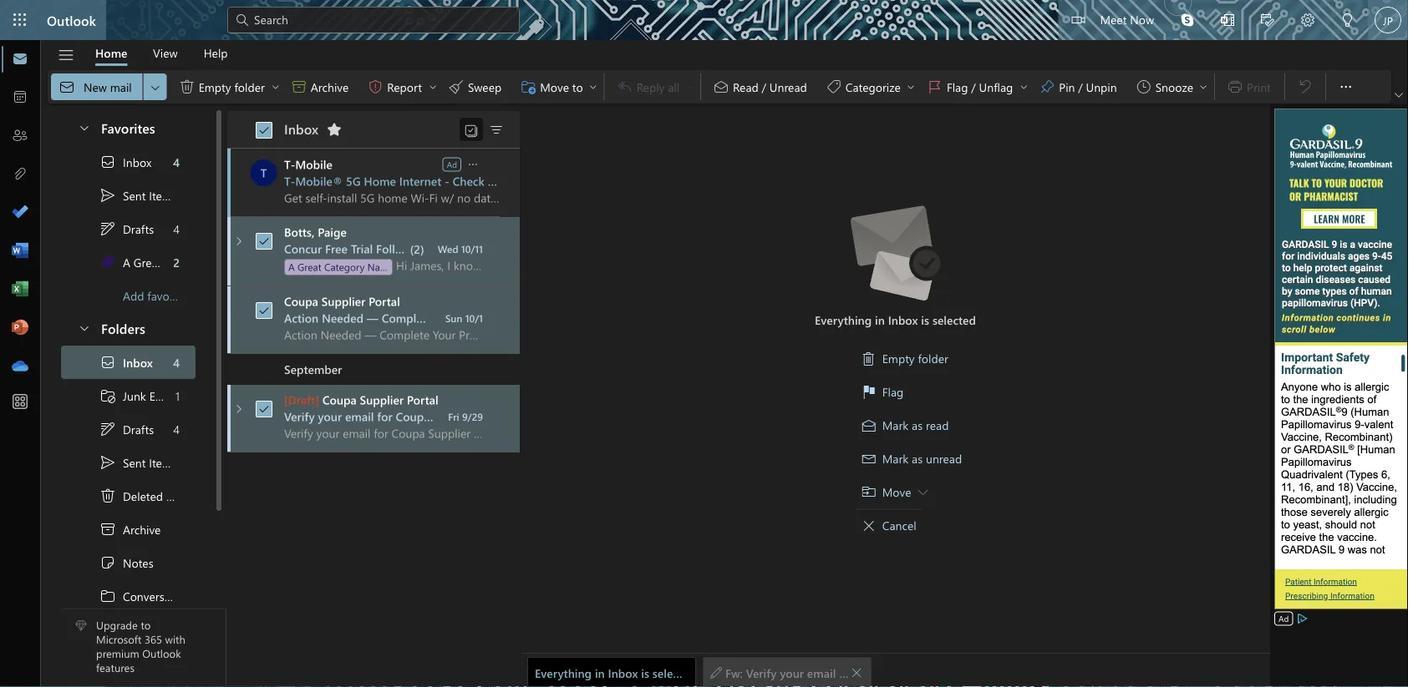 Task type: locate. For each thing, give the bounding box(es) containing it.
1 t- from the top
[[284, 157, 295, 172]]

everything in inbox is selected inside button
[[535, 665, 696, 681]]

 up  option on the top of page
[[271, 82, 281, 92]]

items up the  tree item
[[149, 188, 177, 203]]

 left the deleted
[[99, 488, 116, 505]]

/
[[762, 79, 766, 94], [971, 79, 976, 94], [1078, 79, 1083, 94]]

 inside move & delete group
[[291, 79, 307, 95]]

get left 'paid'
[[515, 310, 534, 326]]

email left  button
[[807, 665, 836, 681]]

is left 
[[641, 665, 649, 681]]

2  inbox from the top
[[99, 354, 153, 371]]

verify right fw:
[[746, 665, 777, 681]]

2 horizontal spatial /
[[1078, 79, 1083, 94]]

botts, paige
[[284, 224, 347, 240]]

Select a conversation checkbox
[[251, 228, 284, 255], [251, 298, 284, 324]]

 mark as unread
[[862, 451, 962, 467]]


[[57, 46, 75, 64]]

 left [draft]
[[258, 404, 270, 415]]

 inbox down favorites tree item
[[99, 154, 152, 170]]

1 horizontal spatial your
[[780, 665, 804, 681]]

 left the botts, on the top of the page
[[258, 236, 270, 247]]

 read / unread
[[713, 79, 807, 95]]

t
[[260, 165, 267, 181]]

1 horizontal spatial 
[[179, 79, 195, 95]]

 inbox inside favorites tree
[[99, 154, 152, 170]]

flag inside  flag / unflag 
[[947, 79, 968, 94]]

 tree item
[[61, 212, 196, 246], [61, 413, 196, 446]]

1 vertical spatial everything in inbox is selected
[[535, 665, 696, 681]]

1  button from the left
[[269, 74, 282, 100]]

upgrade
[[96, 618, 138, 633]]

move right 
[[882, 485, 911, 500]]

0 vertical spatial  archive
[[291, 79, 349, 95]]

1 horizontal spatial everything in inbox is selected
[[815, 313, 976, 328]]

move
[[540, 79, 569, 94], [882, 485, 911, 500]]

items inside the  deleted items
[[166, 489, 194, 504]]

1 vertical spatial is
[[641, 665, 649, 681]]

0 vertical spatial  drafts
[[99, 221, 154, 237]]

 drafts down  "tree item"
[[99, 421, 154, 438]]

 up 
[[99, 521, 116, 538]]

0 horizontal spatial 
[[99, 521, 116, 538]]

3 / from the left
[[1078, 79, 1083, 94]]

2  drafts from the top
[[99, 421, 154, 438]]

 sent items down favorites tree item
[[99, 187, 177, 204]]

inbox inside favorites tree
[[123, 154, 152, 170]]

tree
[[61, 346, 196, 647]]

1  tree item from the top
[[61, 179, 196, 212]]


[[710, 667, 722, 679]]

selected up  empty folder
[[933, 313, 976, 328]]

t-mobile
[[284, 157, 332, 172]]

inbox inside inbox 
[[284, 120, 318, 138]]

0 vertical spatial  tree item
[[61, 145, 196, 179]]

sent up  tree item
[[123, 455, 146, 471]]

/ inside  pin / unpin
[[1078, 79, 1083, 94]]

move inside reading pane main content
[[882, 485, 911, 500]]

 right snooze
[[1198, 82, 1209, 92]]

folder inside  empty folder 
[[234, 79, 265, 94]]

0 horizontal spatial your
[[436, 310, 460, 326]]

word image
[[12, 243, 28, 260]]

0 vertical spatial 
[[99, 187, 116, 204]]

 button inside the folders tree item
[[69, 313, 98, 343]]

 for  checkbox
[[258, 404, 270, 415]]

to
[[572, 79, 583, 94], [501, 310, 512, 326], [141, 618, 151, 633]]

move & delete group
[[51, 70, 601, 104]]

help button
[[191, 40, 240, 66]]

everything in inbox is selected button
[[527, 658, 696, 688]]

tab list
[[83, 40, 241, 66]]

mark right 
[[882, 451, 909, 467]]

folder for 
[[918, 351, 948, 366]]

( 2 )
[[410, 241, 424, 257]]

move for 
[[882, 485, 911, 500]]

 left 
[[1019, 82, 1029, 92]]

1  sent items from the top
[[99, 187, 177, 204]]

 up 
[[99, 187, 116, 204]]

 for  option on the top of page
[[258, 125, 270, 136]]

2 sent from the top
[[123, 455, 146, 471]]

outlook right the premium
[[142, 647, 181, 661]]

 for  dropdown button
[[1338, 79, 1355, 95]]


[[927, 79, 943, 95]]

 up the ''
[[99, 354, 116, 371]]

1 vertical spatial  drafts
[[99, 421, 154, 438]]

ad inside message list everything in inbox is selected list box
[[447, 159, 457, 170]]

 left the botts, on the top of the page
[[232, 235, 245, 248]]

meet now
[[1100, 11, 1154, 27]]

2 as from the top
[[912, 451, 923, 467]]

ad up -
[[447, 159, 457, 170]]


[[99, 555, 116, 572]]

 button inside favorites tree item
[[69, 112, 98, 143]]

1 horizontal spatial empty
[[882, 351, 915, 366]]

Select a conversation checkbox
[[251, 396, 284, 423]]

outlook up  "button"
[[47, 11, 96, 29]]

 button inside tags group
[[1017, 74, 1031, 100]]

 drafts up the  tree item
[[99, 221, 154, 237]]

1 horizontal spatial /
[[971, 79, 976, 94]]

2  from the top
[[232, 403, 245, 416]]

get
[[515, 310, 534, 326], [621, 310, 639, 326]]

4  from the top
[[258, 404, 270, 415]]

1  button from the top
[[69, 112, 98, 143]]

t- down t-mobile
[[284, 173, 295, 189]]

0 vertical spatial drafts
[[123, 221, 154, 237]]

/ inside  flag / unflag 
[[971, 79, 976, 94]]

flag right 
[[947, 79, 968, 94]]

excel image
[[12, 282, 28, 298]]

selected left 
[[653, 665, 696, 681]]

 inbox
[[99, 154, 152, 170], [99, 354, 153, 371]]

 button
[[69, 112, 98, 143], [69, 313, 98, 343]]

2  from the top
[[258, 236, 270, 247]]

drafts inside favorites tree
[[123, 221, 154, 237]]


[[59, 79, 75, 95]]

 inside  move 
[[918, 488, 928, 498]]

outlook banner
[[0, 0, 1408, 42]]

inbox heading
[[276, 116, 348, 143]]

ad
[[447, 159, 457, 170], [1279, 613, 1289, 625]]

1 horizontal spatial  button
[[1017, 74, 1031, 100]]

0 vertical spatial 
[[1395, 91, 1403, 99]]


[[1341, 13, 1355, 27]]

1 horizontal spatial for
[[839, 665, 855, 681]]

 tree item
[[61, 580, 196, 613]]

2 vertical spatial items
[[166, 489, 194, 504]]

1  tree item from the top
[[61, 212, 196, 246]]

[draft] coupa supplier portal
[[284, 392, 438, 408]]

empty right 
[[882, 351, 915, 366]]

 tree item
[[61, 145, 196, 179], [61, 346, 196, 379]]

1 horizontal spatial is
[[921, 313, 929, 328]]

 inside 'popup button'
[[1395, 91, 1403, 99]]

empty for 
[[882, 351, 915, 366]]

0 horizontal spatial verify
[[284, 409, 315, 425]]

verify inside reading pane main content
[[746, 665, 777, 681]]

2 horizontal spatial to
[[572, 79, 583, 94]]

 button for favorites
[[69, 112, 98, 143]]

your inside reading pane main content
[[780, 665, 804, 681]]

 button for 
[[144, 74, 167, 100]]

categorize
[[846, 79, 901, 94]]

2 inside message list everything in inbox is selected list box
[[414, 241, 420, 257]]

add
[[123, 288, 144, 304]]

1 horizontal spatial in
[[875, 313, 885, 328]]

0 horizontal spatial /
[[762, 79, 766, 94]]

2 drafts from the top
[[123, 422, 154, 437]]

2  button from the left
[[1017, 74, 1031, 100]]

1 vertical spatial home
[[364, 173, 396, 189]]

2  from the top
[[99, 455, 116, 471]]

1 horizontal spatial verify
[[746, 665, 777, 681]]

1 vertical spatial archive
[[123, 522, 161, 538]]

email
[[149, 388, 177, 404]]

 tree item down favorites
[[61, 145, 196, 179]]

items right the deleted
[[166, 489, 194, 504]]

0 horizontal spatial your
[[318, 409, 342, 425]]

0 vertical spatial in
[[875, 313, 885, 328]]

empty for 
[[199, 79, 231, 94]]

items for 1st the  tree item
[[149, 188, 177, 203]]

2 / from the left
[[971, 79, 976, 94]]

0 vertical spatial t-
[[284, 157, 295, 172]]

 tree item
[[61, 246, 196, 279]]

fri 9/29
[[448, 410, 483, 424]]

 button
[[269, 74, 282, 100], [426, 74, 440, 100]]

2 mark from the top
[[882, 451, 909, 467]]

folder inside reading pane main content
[[918, 351, 948, 366]]

 inside  cancel
[[862, 519, 876, 533]]

 left 
[[428, 82, 438, 92]]

 inside tree item
[[99, 521, 116, 538]]

name
[[367, 260, 394, 274]]

1 vertical spatial 
[[99, 455, 116, 471]]

inbox inside button
[[608, 665, 638, 681]]

1  from the top
[[232, 235, 245, 248]]

2  tree item from the top
[[61, 413, 196, 446]]


[[862, 419, 876, 432]]

to right upgrade
[[141, 618, 151, 633]]


[[862, 352, 876, 366]]

0 vertical spatial outlook
[[47, 11, 96, 29]]

1 vertical spatial 
[[466, 158, 480, 171]]

 right  at the top of page
[[588, 82, 598, 92]]

drafts up the  tree item
[[123, 221, 154, 237]]

0 horizontal spatial is
[[641, 665, 649, 681]]

0 vertical spatial as
[[912, 418, 923, 433]]

drafts down  junk email 1
[[123, 422, 154, 437]]

1 vertical spatial items
[[149, 455, 177, 471]]

archive
[[311, 79, 349, 94], [123, 522, 161, 538]]

 for verify your email for coupa supplier portal
[[232, 403, 245, 416]]

 inside  report 
[[428, 82, 438, 92]]

sent down favorites tree item
[[123, 188, 146, 203]]

2  from the top
[[99, 354, 116, 371]]

for inside reading pane main content
[[839, 665, 855, 681]]

0 horizontal spatial get
[[515, 310, 534, 326]]

 inbox down the folders tree item
[[99, 354, 153, 371]]

1 vertical spatial 
[[99, 488, 116, 505]]

 empty folder 
[[179, 79, 281, 95]]

 button inside move & delete group
[[144, 74, 167, 100]]

calendar image
[[12, 89, 28, 106]]

 inside favorites tree
[[99, 221, 116, 237]]

0 vertical spatial select a conversation checkbox
[[251, 228, 284, 255]]

wed
[[438, 242, 458, 256]]

1 horizontal spatial home
[[364, 173, 396, 189]]

 for 
[[851, 667, 862, 679]]

0 vertical spatial  button
[[69, 112, 98, 143]]

empty
[[199, 79, 231, 94], [882, 351, 915, 366]]

wed 10/11
[[438, 242, 483, 256]]

to inside message list everything in inbox is selected list box
[[501, 310, 512, 326]]

0 horizontal spatial archive
[[123, 522, 161, 538]]

1 vertical spatial flag
[[882, 384, 904, 400]]

a
[[288, 260, 295, 274]]

0 horizontal spatial  button
[[144, 74, 167, 100]]

your left 10/1
[[436, 310, 460, 326]]

 tree item for 
[[61, 413, 196, 446]]

1 vertical spatial verify
[[746, 665, 777, 681]]

0 vertical spatial 
[[1338, 79, 1355, 95]]

2 vertical spatial to
[[141, 618, 151, 633]]

1 horizontal spatial to
[[501, 310, 512, 326]]

items inside favorites tree
[[149, 188, 177, 203]]

 drafts inside favorites tree
[[99, 221, 154, 237]]

1
[[175, 388, 180, 404]]

concur
[[284, 241, 322, 257]]

0 vertical spatial home
[[95, 45, 127, 61]]

0 horizontal spatial everything in inbox is selected
[[535, 665, 696, 681]]


[[1338, 79, 1355, 95], [466, 158, 480, 171]]

application
[[0, 0, 1408, 688]]

 drafts
[[99, 221, 154, 237], [99, 421, 154, 438]]

message list section
[[227, 107, 701, 687]]

 button
[[1391, 87, 1407, 104]]

 flag
[[862, 384, 904, 400]]

0 vertical spatial 
[[179, 79, 195, 95]]

1  button from the left
[[144, 74, 167, 100]]

/ right read
[[762, 79, 766, 94]]

your right fw:
[[780, 665, 804, 681]]

 tree item up junk
[[61, 346, 196, 379]]

as left unread
[[912, 451, 923, 467]]

0 vertical spatial 
[[99, 154, 116, 170]]

 mark as read
[[862, 418, 949, 433]]

1  from the top
[[99, 187, 116, 204]]

 button left 
[[426, 74, 440, 100]]

 down  mark as unread
[[918, 488, 928, 498]]

 for concur free trial follow-up
[[232, 235, 245, 248]]

2 get from the left
[[621, 310, 639, 326]]

 inside move & delete group
[[179, 79, 195, 95]]

1 vertical spatial as
[[912, 451, 923, 467]]

1 horizontal spatial everything
[[815, 313, 872, 328]]

1 horizontal spatial get
[[621, 310, 639, 326]]

 button left  checkbox
[[232, 403, 246, 416]]

 button
[[232, 235, 246, 248], [232, 403, 246, 416]]

1 vertical spatial your
[[436, 310, 460, 326]]

 drafts for 
[[99, 221, 154, 237]]

2  button from the top
[[232, 403, 246, 416]]

to right  at the top of page
[[572, 79, 583, 94]]

 drafts for 
[[99, 421, 154, 438]]

onedrive image
[[12, 359, 28, 375]]

 down the ''
[[99, 421, 116, 438]]

inbox 
[[284, 120, 343, 138]]

jp image
[[1375, 7, 1401, 33]]

2  button from the top
[[69, 313, 98, 343]]

365
[[145, 632, 162, 647]]

1 horizontal spatial 2
[[414, 241, 420, 257]]

0 horizontal spatial 
[[99, 488, 116, 505]]

 button up  option on the top of page
[[269, 74, 282, 100]]

1 vertical spatial  archive
[[99, 521, 161, 538]]

is up  empty folder
[[921, 313, 929, 328]]

 inside checkbox
[[258, 404, 270, 415]]

as left read
[[912, 418, 923, 433]]

0 vertical spatial for
[[377, 409, 393, 425]]

profile
[[463, 310, 497, 326]]

 for 
[[99, 421, 116, 438]]

cancel
[[882, 518, 916, 534]]

drafts for 
[[123, 422, 154, 437]]

3  from the top
[[258, 305, 270, 317]]

0 vertical spatial your
[[318, 409, 342, 425]]


[[862, 486, 876, 499]]

to do image
[[12, 205, 28, 221]]

2  from the top
[[99, 421, 116, 438]]

favorites tree
[[61, 105, 196, 313]]

 inside  empty folder 
[[271, 82, 281, 92]]

 down view button
[[179, 79, 195, 95]]

0 horizontal spatial outlook
[[47, 11, 96, 29]]

1  drafts from the top
[[99, 221, 154, 237]]

1 horizontal spatial 
[[1395, 91, 1403, 99]]

in inside button
[[595, 665, 605, 681]]

email inside reading pane main content
[[807, 665, 836, 681]]

1 vertical spatial everything
[[535, 665, 592, 681]]

 button
[[1248, 0, 1288, 42]]

 left  checkbox
[[232, 403, 245, 416]]

unread
[[926, 451, 962, 467]]

 inside button
[[851, 667, 862, 679]]

tree containing 
[[61, 346, 196, 647]]

 left the '' 'popup button'
[[1338, 79, 1355, 95]]

 archive down  tree item
[[99, 521, 161, 538]]

1 horizontal spatial  button
[[426, 74, 440, 100]]

1 / from the left
[[762, 79, 766, 94]]

1 sent from the top
[[123, 188, 146, 203]]

powerpoint image
[[12, 320, 28, 337]]

 snooze 
[[1135, 79, 1209, 95]]

 right  dropdown button
[[1395, 91, 1403, 99]]

1  inbox from the top
[[99, 154, 152, 170]]

1 horizontal spatial selected
[[933, 313, 976, 328]]

 button left 
[[1017, 74, 1031, 100]]

1 vertical spatial folder
[[918, 351, 948, 366]]

0 horizontal spatial 
[[466, 158, 480, 171]]

flag right the 
[[882, 384, 904, 400]]

flag for 
[[882, 384, 904, 400]]

/ for 
[[971, 79, 976, 94]]

 inside tree item
[[99, 488, 116, 505]]

1 vertical spatial select a conversation checkbox
[[251, 298, 284, 324]]

 left 
[[906, 82, 916, 92]]

 up  tree item
[[99, 455, 116, 471]]

1 drafts from the top
[[123, 221, 154, 237]]

 up t
[[258, 125, 270, 136]]


[[1181, 13, 1194, 27]]

 tree item
[[61, 513, 196, 547]]

folder up  option on the top of page
[[234, 79, 265, 94]]

/ inside  read / unread
[[762, 79, 766, 94]]

1  from the top
[[99, 154, 116, 170]]

2 inside the  tree item
[[173, 255, 180, 270]]

 button for 
[[426, 74, 440, 100]]

1  from the top
[[258, 125, 270, 136]]


[[232, 235, 245, 248], [232, 403, 245, 416]]

 inside popup button
[[466, 158, 480, 171]]

-
[[445, 173, 449, 189]]

get right and
[[621, 310, 639, 326]]

 tree item up the deleted
[[61, 446, 196, 480]]

1 vertical spatial outlook
[[142, 647, 181, 661]]

empty inside  empty folder 
[[199, 79, 231, 94]]

your right the check
[[488, 173, 512, 189]]

1 vertical spatial 
[[232, 403, 245, 416]]

1 horizontal spatial 
[[291, 79, 307, 95]]

0 horizontal spatial flag
[[882, 384, 904, 400]]

portal inside reading pane main content
[[942, 665, 974, 681]]

 button for folders
[[69, 313, 98, 343]]

0 horizontal spatial folder
[[234, 79, 265, 94]]

 for 1st  option from the top of the message list everything in inbox is selected list box
[[258, 236, 270, 247]]


[[1301, 13, 1315, 27]]

more apps image
[[12, 394, 28, 411]]

home up mail
[[95, 45, 127, 61]]

1 vertical spatial email
[[807, 665, 836, 681]]

 button right mail
[[144, 74, 167, 100]]


[[1221, 13, 1234, 27]]

0 vertical spatial to
[[572, 79, 583, 94]]

1 vertical spatial  tree item
[[61, 413, 196, 446]]

/ left unflag on the right
[[971, 79, 976, 94]]

move for 
[[540, 79, 569, 94]]

your
[[488, 173, 512, 189], [436, 310, 460, 326]]

 inside favorites tree
[[99, 187, 116, 204]]

1 vertical spatial  sent items
[[99, 455, 177, 471]]

coupa inside reading pane main content
[[858, 665, 892, 681]]

2  tree item from the top
[[61, 446, 196, 480]]

to inside " move to "
[[572, 79, 583, 94]]

2
[[414, 241, 420, 257], [173, 255, 180, 270]]

in
[[875, 313, 885, 328], [595, 665, 605, 681]]

0 vertical spatial 
[[291, 79, 307, 95]]

/ right pin
[[1078, 79, 1083, 94]]

read
[[733, 79, 759, 94]]

 up 
[[99, 221, 116, 237]]

 up the check
[[466, 158, 480, 171]]

2  button from the left
[[426, 74, 440, 100]]

and
[[597, 310, 617, 326]]

flag inside reading pane main content
[[882, 384, 904, 400]]

verify down [draft]
[[284, 409, 315, 425]]

email down [draft] coupa supplier portal
[[345, 409, 374, 425]]

4 up 1
[[173, 355, 180, 370]]

 archive
[[291, 79, 349, 95], [99, 521, 161, 538]]

 tree item
[[61, 179, 196, 212], [61, 446, 196, 480]]

mark right ''
[[882, 418, 909, 433]]

0 vertical spatial email
[[345, 409, 374, 425]]

 archive inside  tree item
[[99, 521, 161, 538]]

1 horizontal spatial outlook
[[142, 647, 181, 661]]

ad left "set your advertising preferences" image
[[1279, 613, 1289, 625]]

0 vertical spatial sent
[[123, 188, 146, 203]]

 button left the botts, on the top of the page
[[232, 235, 246, 248]]

1 vertical spatial  tree item
[[61, 446, 196, 480]]

notes
[[123, 556, 153, 571]]

 button for 
[[269, 74, 282, 100]]

folder right 
[[918, 351, 948, 366]]

 tree item up 
[[61, 212, 196, 246]]

 cancel
[[862, 518, 916, 534]]

outlook inside 'outlook' banner
[[47, 11, 96, 29]]

1 mark from the top
[[882, 418, 909, 433]]

 button
[[1329, 70, 1363, 104]]

1 get from the left
[[515, 310, 534, 326]]

0 vertical spatial selected
[[933, 313, 976, 328]]

 for  empty folder 
[[179, 79, 195, 95]]

 up inbox 
[[291, 79, 307, 95]]

 down favorites tree item
[[99, 154, 116, 170]]

0 vertical spatial move
[[540, 79, 569, 94]]

0 vertical spatial folder
[[234, 79, 265, 94]]

 button down the  new mail
[[69, 112, 98, 143]]

coupa
[[284, 294, 318, 309], [322, 392, 357, 408], [396, 409, 430, 425], [858, 665, 892, 681]]

 tree item down favorites tree item
[[61, 179, 196, 212]]

archive down the deleted
[[123, 522, 161, 538]]

0 vertical spatial 
[[232, 235, 245, 248]]

meet
[[1100, 11, 1127, 27]]

mark for mark as read
[[882, 418, 909, 433]]

upgrade to microsoft 365 with premium outlook features
[[96, 618, 185, 675]]

0 horizontal spatial everything
[[535, 665, 592, 681]]

0 vertical spatial flag
[[947, 79, 968, 94]]

0 horizontal spatial empty
[[199, 79, 231, 94]]

message list everything in inbox is selected list box
[[227, 149, 701, 687]]

 inside dropdown button
[[1338, 79, 1355, 95]]

as for unread
[[912, 451, 923, 467]]

1 as from the top
[[912, 418, 923, 433]]

2 t- from the top
[[284, 173, 295, 189]]

september heading
[[227, 354, 520, 385]]

unread
[[770, 79, 807, 94]]

move right  at the top of page
[[540, 79, 569, 94]]

 left action
[[258, 305, 270, 317]]

1  from the top
[[99, 221, 116, 237]]

0 horizontal spatial 
[[918, 488, 928, 498]]

 move to 
[[520, 79, 598, 95]]

/ for 
[[1078, 79, 1083, 94]]

home right 5g
[[364, 173, 396, 189]]

up
[[416, 241, 431, 257]]

sent inside favorites tree
[[123, 188, 146, 203]]

set your advertising preferences image
[[1296, 613, 1309, 626]]

1 vertical spatial  button
[[232, 403, 246, 416]]

 tree item down junk
[[61, 413, 196, 446]]

1 vertical spatial  inbox
[[99, 354, 153, 371]]

 left the "folders"
[[78, 321, 91, 335]]

move inside " move to "
[[540, 79, 569, 94]]

t- right t
[[284, 157, 295, 172]]

archive up 
[[311, 79, 349, 94]]

 button
[[460, 118, 483, 141]]

1  button from the top
[[232, 235, 246, 248]]

0 vertical spatial  tree item
[[61, 212, 196, 246]]

empty inside reading pane main content
[[882, 351, 915, 366]]

 button left the "folders"
[[69, 313, 98, 343]]

items up the  deleted items
[[149, 455, 177, 471]]

 sent items up the deleted
[[99, 455, 177, 471]]

empty down help button
[[199, 79, 231, 94]]

 down the  new mail
[[78, 121, 91, 134]]

1 horizontal spatial  archive
[[291, 79, 349, 95]]

discovered
[[642, 310, 701, 326]]

 for  deleted items
[[99, 488, 116, 505]]

1 vertical spatial 
[[99, 421, 116, 438]]

1 vertical spatial empty
[[882, 351, 915, 366]]

 for 
[[99, 221, 116, 237]]

1 vertical spatial move
[[882, 485, 911, 500]]



Task type: describe. For each thing, give the bounding box(es) containing it.
favorites
[[101, 118, 155, 136]]

 fw: verify your email for coupa supplier portal
[[710, 665, 974, 681]]

 inside " move to "
[[588, 82, 598, 92]]

 inside favorites tree
[[99, 154, 116, 170]]

 button
[[1328, 0, 1368, 42]]

t-mobile® 5g home internet - check your home's eligibility
[[284, 173, 606, 189]]

 button for verify your email for coupa supplier portal
[[232, 403, 246, 416]]

report
[[387, 79, 422, 94]]

a great category name
[[288, 260, 394, 274]]


[[488, 122, 505, 139]]

0 vertical spatial everything
[[815, 313, 872, 328]]

2  sent items from the top
[[99, 455, 177, 471]]

folder for 
[[234, 79, 265, 94]]

home inside button
[[95, 45, 127, 61]]

free
[[325, 241, 348, 257]]

 notes
[[99, 555, 153, 572]]

pin
[[1059, 79, 1075, 94]]

eligibility
[[557, 173, 606, 189]]

 button
[[1288, 0, 1328, 42]]

tab list containing home
[[83, 40, 241, 66]]

september
[[284, 362, 342, 377]]

 tree item
[[61, 547, 196, 580]]

1  tree item from the top
[[61, 145, 196, 179]]

 for  cancel
[[862, 519, 876, 533]]

sweep
[[468, 79, 502, 94]]


[[862, 386, 876, 399]]

as for read
[[912, 418, 923, 433]]

everything inside button
[[535, 665, 592, 681]]

is inside button
[[641, 665, 649, 681]]

home's
[[515, 173, 554, 189]]

deleted
[[123, 489, 163, 504]]

items for 1st the  tree item from the bottom of the page
[[149, 455, 177, 471]]

people image
[[12, 128, 28, 145]]

for inside message list everything in inbox is selected list box
[[377, 409, 393, 425]]

email inside message list everything in inbox is selected list box
[[345, 409, 374, 425]]

10/1
[[465, 312, 483, 325]]

 right mail
[[149, 80, 162, 94]]

folders
[[101, 319, 145, 337]]

check
[[453, 173, 485, 189]]

follow-
[[376, 241, 416, 257]]

complete
[[382, 310, 433, 326]]

unflag
[[979, 79, 1013, 94]]

trial
[[351, 241, 373, 257]]


[[464, 123, 479, 138]]

verify inside message list everything in inbox is selected list box
[[284, 409, 315, 425]]

internet
[[399, 173, 441, 189]]

sun
[[445, 312, 463, 325]]

 categorize 
[[826, 79, 916, 95]]

 empty folder
[[862, 351, 948, 366]]

home button
[[83, 40, 140, 66]]

tags group
[[705, 70, 1211, 104]]

archive inside  tree item
[[123, 522, 161, 538]]

coupa supplier portal
[[284, 294, 400, 309]]

 sweep
[[448, 79, 502, 95]]

files image
[[12, 166, 28, 183]]

Select all messages checkbox
[[252, 119, 276, 142]]

to inside upgrade to microsoft 365 with premium outlook features
[[141, 618, 151, 633]]

action
[[284, 310, 319, 326]]


[[826, 79, 842, 95]]

paige
[[318, 224, 347, 240]]


[[713, 79, 730, 95]]

microsoft
[[96, 632, 142, 647]]

selected inside button
[[653, 665, 696, 681]]

 report 
[[367, 79, 438, 95]]

 for first  option from the bottom of the message list everything in inbox is selected list box
[[258, 305, 270, 317]]

help
[[204, 45, 228, 61]]

favorites tree item
[[61, 112, 196, 145]]

read
[[926, 418, 949, 433]]

0 vertical spatial everything in inbox is selected
[[815, 313, 976, 328]]

 inside the folders tree item
[[78, 321, 91, 335]]

fw:
[[725, 665, 743, 681]]

left-rail-appbar navigation
[[3, 40, 37, 386]]

 new mail
[[59, 79, 132, 95]]

10/11
[[461, 242, 483, 256]]

view button
[[140, 40, 190, 66]]

unpin
[[1086, 79, 1117, 94]]

 archive inside move & delete group
[[291, 79, 349, 95]]

archive inside move & delete group
[[311, 79, 349, 94]]

drafts for 
[[123, 221, 154, 237]]

mark for mark as unread
[[882, 451, 909, 467]]

9/29
[[462, 410, 483, 424]]

mail
[[110, 79, 132, 94]]

 search field
[[227, 0, 520, 38]]

[draft]
[[284, 392, 319, 408]]

favorite
[[147, 288, 186, 304]]

 tree item
[[61, 379, 196, 413]]

junk
[[123, 388, 146, 404]]

1 horizontal spatial ad
[[1279, 613, 1289, 625]]

items for  tree item
[[166, 489, 194, 504]]

 button
[[321, 116, 348, 143]]

 button for 
[[1017, 74, 1031, 100]]

 inside the  snooze 
[[1198, 82, 1209, 92]]

home inside message list everything in inbox is selected list box
[[364, 173, 396, 189]]

 inside  flag / unflag 
[[1019, 82, 1029, 92]]

 inside favorites tree item
[[78, 121, 91, 134]]

t mobile image
[[250, 160, 277, 186]]

mail image
[[12, 51, 28, 68]]

 button
[[1167, 0, 1208, 40]]

1 select a conversation checkbox from the top
[[251, 228, 284, 255]]

0 vertical spatial your
[[488, 173, 512, 189]]


[[1072, 13, 1085, 27]]

view
[[153, 45, 178, 61]]


[[1135, 79, 1152, 95]]

 button
[[483, 118, 510, 141]]

your inside message list everything in inbox is selected list box
[[318, 409, 342, 425]]

category
[[324, 260, 365, 274]]

application containing outlook
[[0, 0, 1408, 688]]

4 up the  tree item
[[173, 221, 180, 237]]

premium features image
[[75, 620, 87, 632]]

 tree item
[[61, 480, 196, 513]]


[[1039, 79, 1056, 95]]

 button
[[465, 156, 481, 172]]

2  tree item from the top
[[61, 346, 196, 379]]

premium
[[96, 647, 139, 661]]

concur free trial follow-up
[[284, 241, 431, 257]]

2 select a conversation checkbox from the top
[[251, 298, 284, 324]]


[[99, 254, 116, 271]]

 button
[[851, 661, 862, 685]]

add favorite tree item
[[61, 279, 196, 313]]

 button for concur free trial follow-up
[[232, 235, 246, 248]]

4 down favorites tree item
[[173, 154, 180, 170]]

great
[[298, 260, 322, 274]]

reading pane main content
[[521, 104, 1270, 688]]

 sent items inside favorites tree
[[99, 187, 177, 204]]

 button
[[49, 41, 83, 69]]

 inside  categorize 
[[906, 82, 916, 92]]

outlook link
[[47, 0, 96, 40]]

faster
[[563, 310, 594, 326]]

t- for mobile
[[284, 157, 295, 172]]

flag for 
[[947, 79, 968, 94]]


[[448, 79, 465, 95]]

new
[[84, 79, 107, 94]]


[[326, 121, 343, 138]]

 for  popup button
[[466, 158, 480, 171]]


[[99, 588, 116, 605]]

Search for email, meetings, files and more. field
[[252, 11, 510, 28]]

 button
[[1208, 0, 1248, 42]]

sun 10/1
[[445, 312, 483, 325]]

 tree item for 
[[61, 212, 196, 246]]

outlook inside upgrade to microsoft 365 with premium outlook features
[[142, 647, 181, 661]]

t- for mobile®
[[284, 173, 295, 189]]

supplier inside reading pane main content
[[895, 665, 939, 681]]

/ for 
[[762, 79, 766, 94]]

botts,
[[284, 224, 315, 240]]

(
[[410, 241, 414, 257]]

mobile®
[[295, 173, 343, 189]]

folders tree item
[[61, 313, 196, 346]]

)
[[420, 241, 424, 257]]

4 down 1
[[173, 422, 180, 437]]


[[234, 12, 251, 28]]



Task type: vqa. For each thing, say whether or not it's contained in the screenshot.


